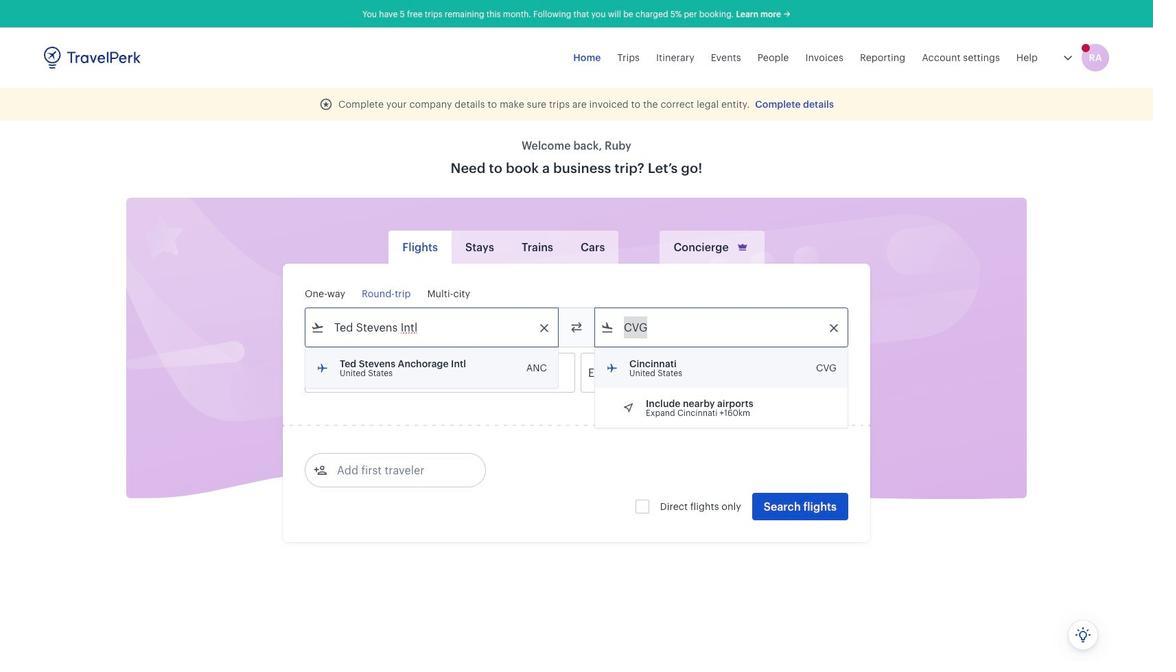 Task type: locate. For each thing, give the bounding box(es) containing it.
To search field
[[615, 317, 830, 339]]

Depart text field
[[325, 354, 396, 392]]

From search field
[[325, 317, 540, 339]]

Return text field
[[406, 354, 478, 392]]



Task type: describe. For each thing, give the bounding box(es) containing it.
Add first traveler search field
[[328, 459, 470, 481]]



Task type: vqa. For each thing, say whether or not it's contained in the screenshot.
calendar application
no



